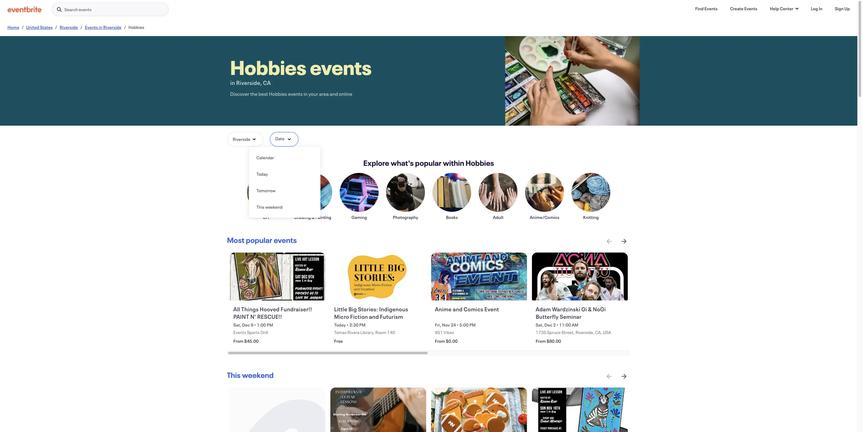 Task type: vqa. For each thing, say whether or not it's contained in the screenshot.
Log In element at the top of the page
no



Task type: locate. For each thing, give the bounding box(es) containing it.
this inside button
[[256, 204, 264, 210]]

0 horizontal spatial &
[[312, 214, 314, 220]]

dec inside adam wardzinski gi & nogi butterfly seminar sat, dec 2 •  11:00 am 1735 spruce street, riverside, ca, usa from $80.00
[[544, 322, 552, 328]]

1 vertical spatial &
[[588, 305, 592, 313]]

pm right 2:30
[[359, 322, 366, 328]]

free
[[334, 338, 343, 344]]

explore what's popular within hobbies
[[363, 158, 494, 168]]

0 vertical spatial today
[[256, 171, 268, 177]]

2 horizontal spatial and
[[453, 305, 463, 313]]

today down calendar at the left top
[[256, 171, 268, 177]]

futurism
[[380, 313, 403, 320]]

2 arrow right chunky_svg image from the top
[[620, 373, 628, 380]]

anime/comics
[[530, 214, 559, 220]]

1 horizontal spatial riverside,
[[575, 330, 594, 335]]

0 vertical spatial riverside,
[[236, 79, 262, 86]]

little big stories: indigenous micro fiction and futurism link
[[334, 305, 424, 321]]

menu
[[249, 149, 321, 215]]

calendar button
[[249, 149, 321, 166]]

arrow right chunky_svg image
[[620, 238, 628, 245], [620, 373, 628, 380]]

riverside, down am
[[575, 330, 594, 335]]

from left $45.00
[[233, 338, 243, 344]]

this weekend link
[[227, 370, 274, 380]]

0 horizontal spatial dec
[[242, 322, 250, 328]]

2 horizontal spatial pm
[[469, 322, 476, 328]]

0 horizontal spatial in
[[99, 24, 102, 30]]

0 horizontal spatial popular
[[246, 235, 272, 245]]

0 horizontal spatial today
[[256, 171, 268, 177]]

• inside fri, nov 24 •  5:00 pm 951 vibez from $0.00
[[457, 322, 459, 328]]

tomas
[[334, 330, 347, 335]]

from inside adam wardzinski gi & nogi butterfly seminar sat, dec 2 •  11:00 am 1735 spruce street, riverside, ca, usa from $80.00
[[536, 338, 546, 344]]

anime
[[435, 305, 452, 313]]

2 from from the left
[[435, 338, 445, 344]]

1 horizontal spatial in
[[230, 79, 235, 86]]

3 / from the left
[[80, 24, 82, 30]]

pm right 5:00
[[469, 322, 476, 328]]

events
[[704, 6, 718, 12], [744, 6, 757, 12], [85, 24, 98, 30], [233, 330, 246, 335]]

sign up
[[835, 6, 850, 12]]

riverside,
[[236, 79, 262, 86], [575, 330, 594, 335]]

& right gi
[[588, 305, 592, 313]]

all things hooved fundraiser!! paint n' rescue!! primary image image
[[230, 253, 325, 300]]

home
[[7, 24, 19, 30]]

ca
[[263, 79, 271, 86]]

dec left 2
[[544, 322, 552, 328]]

events inside button
[[79, 7, 92, 12]]

1 vertical spatial popular
[[246, 235, 272, 245]]

seminar
[[560, 313, 581, 320]]

1 horizontal spatial &
[[588, 305, 592, 313]]

and right fiction
[[369, 313, 379, 320]]

1 from from the left
[[233, 338, 243, 344]]

anime and comics event link
[[435, 305, 525, 321]]

sat, inside all things hooved fundraiser!! paint n' rescue!! sat, dec 9 •  1:00 pm events sports grill from $45.00
[[233, 322, 241, 328]]

1 vertical spatial today
[[334, 322, 346, 328]]

0 horizontal spatial sat,
[[233, 322, 241, 328]]

all things hooved fundraiser!! paint n' rescue!! link
[[233, 305, 323, 321]]

this weekend
[[256, 204, 282, 210], [227, 370, 274, 380]]

riverside, up the
[[236, 79, 262, 86]]

2 • from the left
[[347, 322, 349, 328]]

2:30
[[349, 322, 358, 328]]

united states link
[[26, 24, 53, 30]]

0 horizontal spatial pm
[[267, 322, 273, 328]]

3 • from the left
[[457, 322, 459, 328]]

1 vertical spatial riverside,
[[575, 330, 594, 335]]

0 vertical spatial weekend
[[265, 204, 282, 210]]

weekend inside button
[[265, 204, 282, 210]]

events inside all things hooved fundraiser!! paint n' rescue!! sat, dec 9 •  1:00 pm events sports grill from $45.00
[[233, 330, 246, 335]]

• left 2:30
[[347, 322, 349, 328]]

from down 951
[[435, 338, 445, 344]]

pm down rescue!!
[[267, 322, 273, 328]]

/ right "riverside" link
[[80, 24, 82, 30]]

butterfly
[[536, 313, 559, 320]]

and inside anime and comics event link
[[453, 305, 463, 313]]

am
[[572, 322, 578, 328]]

this for this weekend button
[[256, 204, 264, 210]]

knitting link
[[571, 173, 610, 220]]

1 vertical spatial this
[[227, 370, 241, 380]]

adam wardzinski gi & nogi butterfly seminar link
[[536, 305, 625, 321]]

arrow left chunky_svg image
[[605, 373, 613, 380]]

explore
[[363, 158, 389, 168]]

1 arrow right chunky_svg image from the top
[[620, 238, 628, 245]]

0 horizontal spatial from
[[233, 338, 243, 344]]

/ right states
[[55, 24, 57, 30]]

• right 2
[[556, 322, 558, 328]]

search
[[64, 7, 78, 12]]

log in
[[811, 6, 822, 12]]

2 sat, from the left
[[536, 322, 544, 328]]

in down search events button
[[99, 24, 102, 30]]

knitting
[[583, 214, 599, 220]]

dec for n'
[[242, 322, 250, 328]]

1 horizontal spatial dec
[[544, 322, 552, 328]]

dec left 9 on the bottom left of page
[[242, 322, 250, 328]]

sat, down paint
[[233, 322, 241, 328]]

log
[[811, 6, 818, 12]]

nov
[[442, 322, 450, 328]]

popular right most
[[246, 235, 272, 245]]

arrow right chunky_svg image for this weekend
[[620, 373, 628, 380]]

date
[[275, 136, 284, 142]]

adam wardzinski gi & nogi butterfly seminar primary image image
[[532, 253, 628, 300]]

1 horizontal spatial today
[[334, 322, 346, 328]]

home / united states / riverside / events in riverside / hobbies
[[7, 24, 144, 30]]

3 from from the left
[[536, 338, 546, 344]]

sat, inside adam wardzinski gi & nogi butterfly seminar sat, dec 2 •  11:00 am 1735 spruce street, riverside, ca, usa from $80.00
[[536, 322, 544, 328]]

rivera
[[348, 330, 360, 335]]

3 pm from the left
[[469, 322, 476, 328]]

4 / from the left
[[124, 24, 126, 30]]

riverside
[[60, 24, 78, 30], [103, 24, 121, 30], [233, 136, 250, 142]]

1 dec from the left
[[242, 322, 250, 328]]

nogi
[[593, 305, 606, 313]]

within
[[443, 158, 464, 168]]

1 horizontal spatial sat,
[[536, 322, 544, 328]]

events right find
[[704, 6, 718, 12]]

from
[[233, 338, 243, 344], [435, 338, 445, 344], [536, 338, 546, 344]]

pm
[[267, 322, 273, 328], [359, 322, 366, 328], [469, 322, 476, 328]]

events left your
[[288, 91, 303, 97]]

0 horizontal spatial this
[[227, 370, 241, 380]]

24
[[451, 322, 456, 328]]

popular left within
[[415, 158, 442, 168]]

in
[[819, 6, 822, 12]]

help center
[[770, 6, 793, 12]]

help
[[770, 6, 779, 12]]

1 • from the left
[[254, 322, 256, 328]]

search events
[[64, 7, 92, 12]]

1 horizontal spatial and
[[369, 313, 379, 320]]

1:00
[[257, 322, 266, 328]]

books
[[446, 214, 458, 220]]

today up the tomas
[[334, 322, 346, 328]]

0 horizontal spatial riverside,
[[236, 79, 262, 86]]

diy
[[263, 214, 270, 220]]

events right search
[[79, 7, 92, 12]]

1 vertical spatial this weekend
[[227, 370, 274, 380]]

sat, up '1735'
[[536, 322, 544, 328]]

• right 9 on the bottom left of page
[[254, 322, 256, 328]]

2 horizontal spatial riverside
[[233, 136, 250, 142]]

best
[[258, 91, 268, 97]]

2 dec from the left
[[544, 322, 552, 328]]

and
[[330, 91, 338, 97], [453, 305, 463, 313], [369, 313, 379, 320]]

dec inside all things hooved fundraiser!! paint n' rescue!! sat, dec 9 •  1:00 pm events sports grill from $45.00
[[242, 322, 250, 328]]

home link
[[7, 24, 19, 30]]

/ right home
[[22, 24, 24, 30]]

popular
[[415, 158, 442, 168], [246, 235, 272, 245]]

sports
[[247, 330, 260, 335]]

events inside hobbies events in riverside, ca
[[310, 54, 372, 80]]

this weekend for this weekend button
[[256, 204, 282, 210]]

from inside fri, nov 24 •  5:00 pm 951 vibez from $0.00
[[435, 338, 445, 344]]

fiction
[[350, 313, 368, 320]]

1 vertical spatial in
[[230, 79, 235, 86]]

• right 24 at the bottom
[[457, 322, 459, 328]]

1 horizontal spatial this
[[256, 204, 264, 210]]

today
[[256, 171, 268, 177], [334, 322, 346, 328]]

rescue!!
[[257, 313, 282, 320]]

1 pm from the left
[[267, 322, 273, 328]]

arrow right chunky_svg image right arrow left chunky_svg image
[[620, 373, 628, 380]]

0 vertical spatial this
[[256, 204, 264, 210]]

events down drawing
[[274, 235, 297, 245]]

events up "online"
[[310, 54, 372, 80]]

in left your
[[304, 91, 308, 97]]

little
[[334, 305, 347, 313]]

photography
[[393, 214, 418, 220]]

dec
[[242, 322, 250, 328], [544, 322, 552, 328]]

most popular events link
[[227, 235, 297, 245]]

1 horizontal spatial from
[[435, 338, 445, 344]]

in up discover
[[230, 79, 235, 86]]

1 horizontal spatial popular
[[415, 158, 442, 168]]

1 horizontal spatial riverside
[[103, 24, 121, 30]]

paint
[[233, 313, 249, 320]]

& left the painting
[[312, 214, 314, 220]]

create events
[[730, 6, 757, 12]]

0 vertical spatial arrow right chunky_svg image
[[620, 238, 628, 245]]

log in link
[[806, 2, 827, 15]]

this weekend inside button
[[256, 204, 282, 210]]

1 vertical spatial weekend
[[242, 370, 274, 380]]

2 / from the left
[[55, 24, 57, 30]]

in
[[99, 24, 102, 30], [230, 79, 235, 86], [304, 91, 308, 97]]

1 horizontal spatial pm
[[359, 322, 366, 328]]

0 vertical spatial &
[[312, 214, 314, 220]]

2 vertical spatial in
[[304, 91, 308, 97]]

2 horizontal spatial from
[[536, 338, 546, 344]]

$45.00
[[244, 338, 259, 344]]

0 vertical spatial this weekend
[[256, 204, 282, 210]]

riverside, inside hobbies events in riverside, ca
[[236, 79, 262, 86]]

hobbies events in riverside, ca
[[230, 54, 372, 86]]

• inside little big stories: indigenous micro fiction and futurism today • 2:30 pm tomas rivera library, room 140 free
[[347, 322, 349, 328]]

and right area
[[330, 91, 338, 97]]

arrow right chunky_svg image right arrow left chunky_svg icon
[[620, 238, 628, 245]]

from down '1735'
[[536, 338, 546, 344]]

find
[[695, 6, 704, 12]]

free intermediate guitar lessons! primary image image
[[330, 388, 426, 432]]

2 pm from the left
[[359, 322, 366, 328]]

adam wardzinski gi & nogi butterfly seminar sat, dec 2 •  11:00 am 1735 spruce street, riverside, ca, usa from $80.00
[[536, 305, 611, 344]]

/ right events in riverside link
[[124, 24, 126, 30]]

most popular events
[[227, 235, 297, 245]]

library,
[[360, 330, 374, 335]]

0 vertical spatial popular
[[415, 158, 442, 168]]

4 • from the left
[[556, 322, 558, 328]]

events left sports
[[233, 330, 246, 335]]

1 sat, from the left
[[233, 322, 241, 328]]

and right anime
[[453, 305, 463, 313]]

1 vertical spatial arrow right chunky_svg image
[[620, 373, 628, 380]]



Task type: describe. For each thing, give the bounding box(es) containing it.
gaming
[[351, 214, 367, 220]]

menu containing calendar
[[249, 149, 321, 215]]

0 horizontal spatial riverside
[[60, 24, 78, 30]]

pm inside little big stories: indigenous micro fiction and futurism today • 2:30 pm tomas rivera library, room 140 free
[[359, 322, 366, 328]]

sat, for adam wardzinski gi & nogi butterfly seminar
[[536, 322, 544, 328]]

drawing
[[294, 214, 311, 220]]

indigenous
[[379, 305, 408, 313]]

11:00
[[559, 322, 571, 328]]

adult
[[493, 214, 503, 220]]

weekend for 'this weekend' link
[[242, 370, 274, 380]]

weekend for this weekend button
[[265, 204, 282, 210]]

find events
[[695, 6, 718, 12]]

sat, for all things hooved fundraiser!! paint n' rescue!!
[[233, 322, 241, 328]]

in inside hobbies events in riverside, ca
[[230, 79, 235, 86]]

riverside inside button
[[233, 136, 250, 142]]

1735
[[536, 330, 546, 335]]

drawing & painting link
[[293, 173, 332, 220]]

& inside adam wardzinski gi & nogi butterfly seminar sat, dec 2 •  11:00 am 1735 spruce street, riverside, ca, usa from $80.00
[[588, 305, 592, 313]]

fundraiser!!
[[281, 305, 312, 313]]

[object object] image
[[505, 36, 640, 126]]

adult link
[[479, 173, 518, 220]]

951
[[435, 330, 443, 335]]

and inside little big stories: indigenous micro fiction and futurism today • 2:30 pm tomas rivera library, room 140 free
[[369, 313, 379, 320]]

pm inside all things hooved fundraiser!! paint n' rescue!! sat, dec 9 •  1:00 pm events sports grill from $45.00
[[267, 322, 273, 328]]

event
[[484, 305, 499, 313]]

states
[[40, 24, 53, 30]]

spruce
[[547, 330, 561, 335]]

wardzinski
[[552, 305, 580, 313]]

adam
[[536, 305, 551, 313]]

pm inside fri, nov 24 •  5:00 pm 951 vibez from $0.00
[[469, 322, 476, 328]]

n'
[[250, 313, 256, 320]]

140
[[387, 330, 395, 335]]

this weekend button
[[249, 199, 321, 215]]

anime and comics event
[[435, 305, 499, 313]]

things
[[241, 305, 259, 313]]

2
[[553, 322, 556, 328]]

1 / from the left
[[22, 24, 24, 30]]

arrow left chunky_svg image
[[605, 238, 613, 245]]

• inside adam wardzinski gi & nogi butterfly seminar sat, dec 2 •  11:00 am 1735 spruce street, riverside, ca, usa from $80.00
[[556, 322, 558, 328]]

create events link
[[725, 2, 762, 15]]

comics
[[464, 305, 483, 313]]

5:00
[[459, 322, 469, 328]]

vibez
[[444, 330, 454, 335]]

events right the create at the right top
[[744, 6, 757, 12]]

all things hooved fundraiser!! paint n' rescue!! sat, dec 9 •  1:00 pm events sports grill from $45.00
[[233, 305, 312, 344]]

grill
[[260, 330, 268, 335]]

today inside little big stories: indigenous micro fiction and futurism today • 2:30 pm tomas rivera library, room 140 free
[[334, 322, 346, 328]]

stories:
[[358, 305, 378, 313]]

events down search events
[[85, 24, 98, 30]]

date button
[[270, 132, 299, 147]]

dec for butterfly
[[544, 322, 552, 328]]

room
[[375, 330, 386, 335]]

little big stories: indigenous micro fiction and futurism today • 2:30 pm tomas rivera library, room 140 free
[[334, 305, 408, 344]]

let's get thankful at my gobble gobble sugar cookie decorating class! primary image image
[[431, 388, 527, 432]]

fri, nov 24 •  5:00 pm 951 vibez from $0.00
[[435, 322, 476, 344]]

anime/comics link
[[525, 173, 564, 220]]

0 vertical spatial in
[[99, 24, 102, 30]]

online
[[339, 91, 352, 97]]

• inside all things hooved fundraiser!! paint n' rescue!! sat, dec 9 •  1:00 pm events sports grill from $45.00
[[254, 322, 256, 328]]

usa
[[603, 330, 611, 335]]

riverside, inside adam wardzinski gi & nogi butterfly seminar sat, dec 2 •  11:00 am 1735 spruce street, riverside, ca, usa from $80.00
[[575, 330, 594, 335]]

$0.00
[[446, 338, 458, 344]]

your
[[308, 91, 318, 97]]

today inside button
[[256, 171, 268, 177]]

hooved
[[260, 305, 280, 313]]

calendar
[[256, 155, 274, 161]]

what's
[[391, 158, 414, 168]]

0 horizontal spatial and
[[330, 91, 338, 97]]

today button
[[249, 166, 321, 182]]

this for 'this weekend' link
[[227, 370, 241, 380]]

the
[[250, 91, 258, 97]]

center
[[780, 6, 793, 12]]

little big stories: indigenous micro fiction and futurism primary image image
[[330, 253, 426, 300]]

fri,
[[435, 322, 441, 328]]

tomorrow
[[256, 188, 276, 193]]

gi
[[581, 305, 587, 313]]

diy link
[[247, 173, 286, 220]]

$80.00
[[547, 338, 561, 344]]

discover
[[230, 91, 249, 97]]

sign
[[835, 6, 844, 12]]

micro
[[334, 313, 349, 320]]

arrow right chunky_svg image for most popular events
[[620, 238, 628, 245]]

books link
[[432, 173, 471, 220]]

riverside button
[[227, 132, 263, 147]]

create
[[730, 6, 743, 12]]

street,
[[561, 330, 575, 335]]

photography link
[[386, 173, 425, 220]]

painting
[[315, 214, 331, 220]]

eventbrite image
[[7, 6, 42, 12]]

paint social!! paint your pet! primary image image
[[532, 388, 628, 432]]

9
[[251, 322, 253, 328]]

riverside link
[[60, 24, 78, 30]]

area
[[319, 91, 329, 97]]

this weekend for 'this weekend' link
[[227, 370, 274, 380]]

from inside all things hooved fundraiser!! paint n' rescue!! sat, dec 9 •  1:00 pm events sports grill from $45.00
[[233, 338, 243, 344]]

events in riverside link
[[85, 24, 121, 30]]

hobbies inside hobbies events in riverside, ca
[[230, 54, 306, 80]]

2 horizontal spatial in
[[304, 91, 308, 97]]

sign up link
[[830, 2, 855, 15]]

up
[[844, 6, 850, 12]]

anime and comics event primary image image
[[431, 253, 527, 300]]



